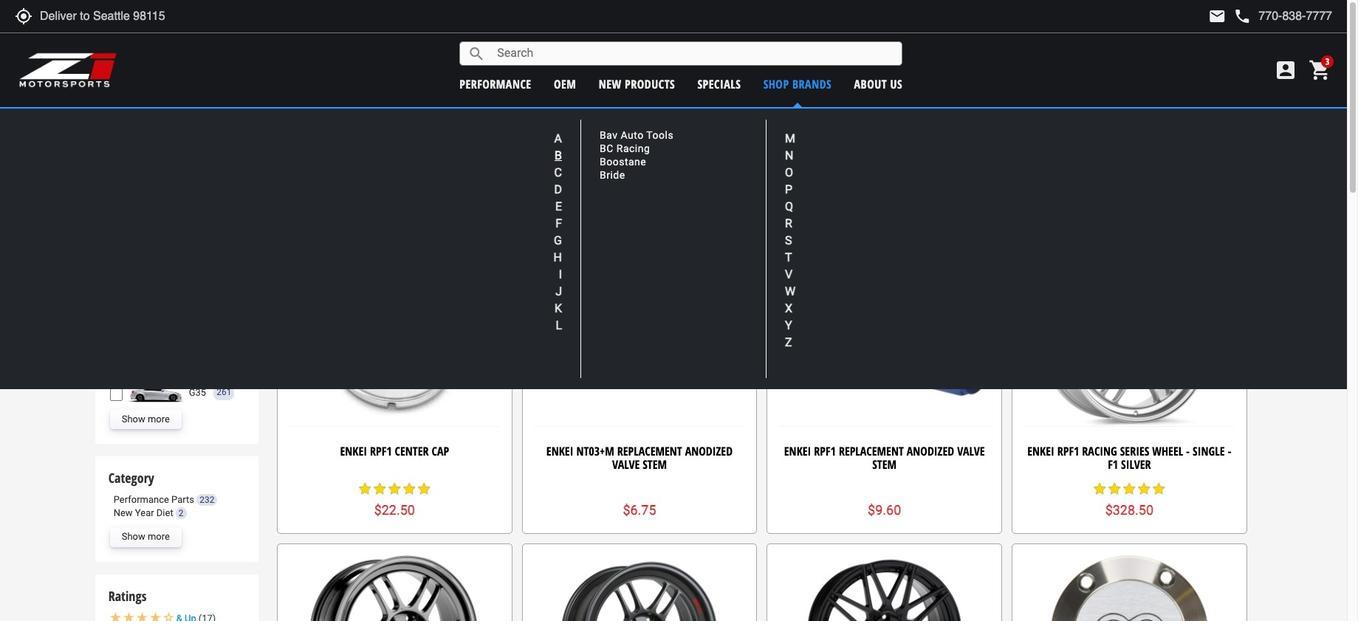 Task type: locate. For each thing, give the bounding box(es) containing it.
more down infiniti g35 coupe sedan v35 v36 skyline 2003 2004 2005 2006 2007 2008 3.5l vq35de revup rev up vq35hr z1 motorsports image
[[148, 413, 170, 425]]

stem up $9.60
[[873, 456, 897, 473]]

star
[[358, 482, 373, 497], [373, 482, 387, 497], [387, 482, 402, 497], [402, 482, 417, 497], [417, 482, 432, 497], [1093, 482, 1108, 497], [1108, 482, 1122, 497], [1122, 482, 1137, 497], [1137, 482, 1152, 497], [1152, 482, 1167, 497]]

us
[[891, 76, 903, 92]]

enkei for enkei rpf1 racing series wheel - single - f1 silver
[[1028, 443, 1055, 460]]

1 horizontal spatial racing
[[1082, 443, 1117, 460]]

new products link
[[599, 76, 675, 92]]

2 anodized from the left
[[907, 443, 955, 460]]

1 more from the top
[[148, 413, 170, 425]]

0 vertical spatial show more button
[[110, 410, 182, 429]]

star star star star star $328.50
[[1093, 482, 1167, 518]]

stem
[[643, 456, 667, 473], [873, 456, 897, 473]]

valve for enkei nt03+m replacement anodized valve stem
[[612, 456, 640, 473]]

0 horizontal spatial valve
[[612, 456, 640, 473]]

anodized inside enkei rpf1 replacement anodized valve stem
[[907, 443, 955, 460]]

2 show from the top
[[122, 531, 145, 543]]

enkei inside enkei rpf1 racing series wheel - single - f1 silver
[[1028, 443, 1055, 460]]

2 replacement from the left
[[839, 443, 904, 460]]

infiniti g35 coupe sedan v35 v36 skyline 2003 2004 2005 2006 2007 2008 3.5l vq35de revup rev up vq35hr z1 motorsports image
[[126, 383, 185, 403]]

more down diet
[[148, 531, 170, 543]]

2
[[179, 508, 184, 519]]

stem inside enkei nt03+m replacement anodized valve stem
[[643, 456, 667, 473]]

10 star from the left
[[1152, 482, 1167, 497]]

1 vertical spatial more
[[148, 531, 170, 543]]

0 horizontal spatial stem
[[643, 456, 667, 473]]

stem for rpf1
[[873, 456, 897, 473]]

phone link
[[1234, 7, 1333, 25]]

enkei for enkei nt03+m replacement anodized valve stem
[[547, 443, 574, 460]]

show more
[[122, 413, 170, 425], [122, 531, 170, 543]]

stem up $6.75
[[643, 456, 667, 473]]

1 horizontal spatial stem
[[873, 456, 897, 473]]

anodized
[[685, 443, 733, 460], [907, 443, 955, 460]]

valve
[[957, 443, 985, 460], [612, 456, 640, 473]]

z1 motorsports logo image
[[18, 52, 118, 89]]

0 vertical spatial show
[[122, 413, 145, 425]]

1 horizontal spatial valve
[[957, 443, 985, 460]]

(change
[[735, 115, 769, 129]]

racing left series at the right
[[1082, 443, 1117, 460]]

stem inside enkei rpf1 replacement anodized valve stem
[[873, 456, 897, 473]]

racing inside enkei rpf1 racing series wheel - single - f1 silver
[[1082, 443, 1117, 460]]

auto
[[621, 129, 644, 141]]

1 horizontal spatial replacement
[[839, 443, 904, 460]]

Search search field
[[485, 42, 902, 65]]

3 enkei from the left
[[784, 443, 811, 460]]

2 rpf1 from the left
[[814, 443, 836, 460]]

show
[[122, 413, 145, 425], [122, 531, 145, 543]]

mail link
[[1209, 7, 1227, 25]]

anodized inside enkei nt03+m replacement anodized valve stem
[[685, 443, 733, 460]]

about
[[854, 76, 887, 92]]

valve inside enkei rpf1 replacement anodized valve stem
[[957, 443, 985, 460]]

0 horizontal spatial replacement
[[617, 443, 682, 460]]

series
[[1120, 443, 1150, 460]]

shopping_cart link
[[1305, 58, 1333, 82]]

more
[[148, 413, 170, 425], [148, 531, 170, 543]]

bc
[[600, 143, 614, 155]]

rpf1 for racing
[[1058, 443, 1080, 460]]

1 vertical spatial show
[[122, 531, 145, 543]]

1 show more from the top
[[122, 413, 170, 425]]

2 stem from the left
[[873, 456, 897, 473]]

replacement
[[617, 443, 682, 460], [839, 443, 904, 460]]

- right wheel
[[1186, 443, 1190, 460]]

replacement inside enkei nt03+m replacement anodized valve stem
[[617, 443, 682, 460]]

anodized for enkei nt03+m replacement anodized valve stem
[[685, 443, 733, 460]]

z
[[785, 335, 792, 349]]

enkei rpf1 replacement anodized valve stem
[[784, 443, 985, 473]]

replacement for nt03+m
[[617, 443, 682, 460]]

tools
[[647, 129, 674, 141]]

o
[[785, 165, 793, 180]]

1 horizontal spatial -
[[1228, 443, 1232, 460]]

0 vertical spatial racing
[[617, 143, 650, 155]]

1 vertical spatial show more button
[[110, 528, 182, 547]]

racing down auto
[[617, 143, 650, 155]]

a
[[554, 131, 562, 146]]

brands
[[793, 76, 832, 92]]

enkei rpf1 racing series wheel - single - f1 silver
[[1028, 443, 1232, 473]]

0 horizontal spatial rpf1
[[370, 443, 392, 460]]

2 enkei from the left
[[547, 443, 574, 460]]

enkei inside enkei nt03+m replacement anodized valve stem
[[547, 443, 574, 460]]

2 - from the left
[[1228, 443, 1232, 460]]

1 show more button from the top
[[110, 410, 182, 429]]

show down the new
[[122, 531, 145, 543]]

model)
[[771, 115, 801, 129]]

1 anodized from the left
[[685, 443, 733, 460]]

bav auto tools bc racing boostane bride
[[600, 129, 674, 181]]

replacement for rpf1
[[839, 443, 904, 460]]

wheel
[[1153, 443, 1183, 460]]

c
[[554, 165, 562, 180]]

rpf1 inside enkei rpf1 replacement anodized valve stem
[[814, 443, 836, 460]]

enkei
[[340, 443, 367, 460], [547, 443, 574, 460], [784, 443, 811, 460], [1028, 443, 1055, 460]]

show more button down infiniti g35 coupe sedan v35 v36 skyline 2003 2004 2005 2006 2007 2008 3.5l vq35de revup rev up vq35hr z1 motorsports image
[[110, 410, 182, 429]]

racing
[[617, 143, 650, 155], [1082, 443, 1117, 460]]

0 vertical spatial more
[[148, 413, 170, 425]]

valve inside enkei nt03+m replacement anodized valve stem
[[612, 456, 640, 473]]

category performance parts 232 new year diet 2
[[108, 469, 215, 519]]

rpf1 inside enkei rpf1 racing series wheel - single - f1 silver
[[1058, 443, 1080, 460]]

2 horizontal spatial rpf1
[[1058, 443, 1080, 460]]

1 horizontal spatial anodized
[[907, 443, 955, 460]]

b
[[555, 148, 562, 163]]

replacement right nt03+m
[[617, 443, 682, 460]]

phone
[[1234, 7, 1252, 25]]

3 rpf1 from the left
[[1058, 443, 1080, 460]]

1 replacement from the left
[[617, 443, 682, 460]]

show down infiniti g35 coupe sedan v35 v36 skyline 2003 2004 2005 2006 2007 2008 3.5l vq35de revup rev up vq35hr z1 motorsports image
[[122, 413, 145, 425]]

bav
[[600, 129, 618, 141]]

shopping_cart
[[1309, 58, 1333, 82]]

1 vertical spatial show more
[[122, 531, 170, 543]]

r
[[785, 216, 793, 230]]

0 vertical spatial show more
[[122, 413, 170, 425]]

w
[[785, 284, 796, 298]]

1 horizontal spatial rpf1
[[814, 443, 836, 460]]

p
[[785, 182, 793, 196]]

rpf1
[[370, 443, 392, 460], [814, 443, 836, 460], [1058, 443, 1080, 460]]

replacement up $9.60
[[839, 443, 904, 460]]

shop
[[764, 76, 789, 92]]

q
[[785, 199, 793, 213]]

enkei inside enkei rpf1 replacement anodized valve stem
[[784, 443, 811, 460]]

new
[[599, 76, 622, 92]]

a b c d e f g h i j k l
[[554, 131, 562, 332]]

stem for nt03+m
[[643, 456, 667, 473]]

show more button
[[110, 410, 182, 429], [110, 528, 182, 547]]

- right single
[[1228, 443, 1232, 460]]

0 horizontal spatial -
[[1186, 443, 1190, 460]]

show more down year
[[122, 531, 170, 543]]

replacement inside enkei rpf1 replacement anodized valve stem
[[839, 443, 904, 460]]

1 enkei from the left
[[340, 443, 367, 460]]

e
[[555, 199, 562, 213]]

0 horizontal spatial anodized
[[685, 443, 733, 460]]

y
[[785, 318, 792, 332]]

r35
[[707, 114, 729, 129]]

bc racing link
[[600, 143, 650, 155]]

1 show from the top
[[122, 413, 145, 425]]

show more down infiniti g35 coupe sedan v35 v36 skyline 2003 2004 2005 2006 2007 2008 3.5l vq35de revup rev up vq35hr z1 motorsports image
[[122, 413, 170, 425]]

(change model) link
[[735, 115, 801, 129]]

bav auto tools link
[[600, 129, 674, 141]]

5 star from the left
[[417, 482, 432, 497]]

show more button down year
[[110, 528, 182, 547]]

None checkbox
[[110, 388, 122, 401]]

4 star from the left
[[402, 482, 417, 497]]

1 vertical spatial racing
[[1082, 443, 1117, 460]]

1 rpf1 from the left
[[370, 443, 392, 460]]

4 enkei from the left
[[1028, 443, 1055, 460]]

1 stem from the left
[[643, 456, 667, 473]]

0 horizontal spatial racing
[[617, 143, 650, 155]]

single
[[1193, 443, 1225, 460]]



Task type: describe. For each thing, give the bounding box(es) containing it.
oem link
[[554, 76, 576, 92]]

rpf1 for center
[[370, 443, 392, 460]]

3 star from the left
[[387, 482, 402, 497]]

f1
[[1108, 456, 1119, 473]]

shop brands
[[764, 76, 832, 92]]

2 star from the left
[[373, 482, 387, 497]]

shop brands link
[[764, 76, 832, 92]]

m
[[785, 131, 796, 146]]

2 show more from the top
[[122, 531, 170, 543]]

boostane
[[600, 156, 647, 168]]

rpf1 for replacement
[[814, 443, 836, 460]]

new products
[[599, 76, 675, 92]]

boostane link
[[600, 156, 647, 168]]

ratings
[[108, 587, 147, 605]]

s
[[785, 233, 792, 247]]

$6.75
[[623, 502, 656, 518]]

enkei for enkei rpf1 center cap
[[340, 443, 367, 460]]

7 star from the left
[[1108, 482, 1122, 497]]

account_box link
[[1271, 58, 1302, 82]]

racing inside "bav auto tools bc racing boostane bride"
[[617, 143, 650, 155]]

k
[[555, 301, 562, 315]]

d
[[554, 182, 562, 196]]

v
[[785, 267, 793, 281]]

parts
[[171, 494, 194, 505]]

performance link
[[460, 76, 532, 92]]

enkei nt03+m replacement anodized valve stem
[[547, 443, 733, 473]]

$9.60
[[868, 502, 901, 518]]

nt03+m
[[576, 443, 614, 460]]

silver
[[1121, 456, 1151, 473]]

m n o p q r s t v w x y z
[[785, 131, 796, 349]]

261
[[217, 387, 232, 398]]

performance
[[460, 76, 532, 92]]

my_location
[[15, 7, 33, 25]]

$22.50
[[374, 502, 415, 518]]

f
[[556, 216, 562, 230]]

oem
[[554, 76, 576, 92]]

mail phone
[[1209, 7, 1252, 25]]

anodized for enkei rpf1 replacement anodized valve stem
[[907, 443, 955, 460]]

$328.50
[[1106, 502, 1154, 518]]

mail
[[1209, 7, 1227, 25]]

year
[[135, 508, 154, 519]]

j
[[556, 284, 562, 298]]

shopping:
[[650, 114, 704, 129]]

x
[[785, 301, 793, 315]]

1 - from the left
[[1186, 443, 1190, 460]]

currently
[[596, 114, 647, 129]]

2 show more button from the top
[[110, 528, 182, 547]]

category
[[108, 469, 154, 487]]

center
[[395, 443, 429, 460]]

bride
[[600, 169, 625, 181]]

specials
[[698, 76, 741, 92]]

cap
[[432, 443, 449, 460]]

g35
[[189, 387, 206, 398]]

new
[[114, 508, 133, 519]]

diet
[[156, 508, 173, 519]]

bride link
[[600, 169, 625, 181]]

n
[[785, 148, 794, 163]]

6 star from the left
[[1093, 482, 1108, 497]]

l
[[556, 318, 562, 332]]

2 more from the top
[[148, 531, 170, 543]]

products
[[625, 76, 675, 92]]

about us link
[[854, 76, 903, 92]]

t
[[785, 250, 792, 264]]

valve for enkei rpf1 replacement anodized valve stem
[[957, 443, 985, 460]]

about us
[[854, 76, 903, 92]]

nissan juke 2011 2012 2013 2014 2015 2016 2017 vr38dett hr15de mr16ddt hr16de z1 motorsports image
[[126, 360, 185, 380]]

performance
[[114, 494, 169, 505]]

i
[[559, 267, 562, 281]]

enkei for enkei rpf1 replacement anodized valve stem
[[784, 443, 811, 460]]

specials link
[[698, 76, 741, 92]]

search
[[468, 45, 485, 62]]

8 star from the left
[[1122, 482, 1137, 497]]

star star star star star $22.50
[[358, 482, 432, 518]]

h
[[554, 250, 562, 264]]

1 star from the left
[[358, 482, 373, 497]]

9 star from the left
[[1137, 482, 1152, 497]]

account_box
[[1274, 58, 1298, 82]]

currently shopping: r35 (change model)
[[596, 114, 801, 129]]

enkei rpf1 center cap
[[340, 443, 449, 460]]

g
[[554, 233, 562, 247]]



Task type: vqa. For each thing, say whether or not it's contained in the screenshot.
topmost and
no



